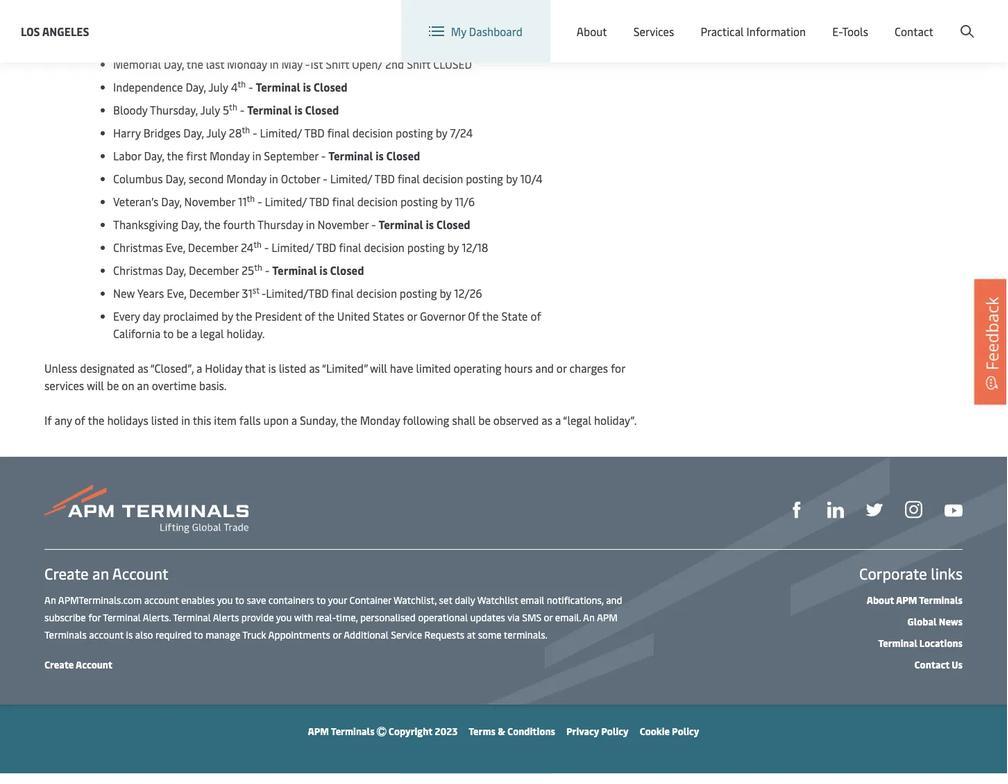 Task type: describe. For each thing, give the bounding box(es) containing it.
harry bridges day, july 28 th - limited/ tbd final decision posting by 7/24
[[113, 124, 473, 140]]

manage
[[206, 628, 240, 641]]

bridges
[[143, 125, 181, 140]]

menu
[[774, 13, 803, 28]]

0 horizontal spatial an
[[44, 593, 56, 606]]

privacy policy
[[567, 724, 629, 737]]

th for 25
[[254, 262, 262, 273]]

4
[[231, 80, 238, 94]]

day, for independence
[[186, 80, 206, 94]]

september
[[264, 148, 319, 163]]

- inside new years eve, december 31 st -limited/tbd final decision posting by 12/26
[[262, 286, 266, 301]]

- down columbus day, second monday in october - limited/ tbd final decision posting by 10/4
[[371, 217, 376, 232]]

memorial day, the last monday in may -1st shift open/ 2nd shift closed
[[113, 57, 472, 72]]

falls
[[239, 413, 261, 428]]

monday left the following at the left bottom of page
[[360, 413, 400, 428]]

2 horizontal spatial be
[[479, 413, 491, 428]]

by inside harry bridges day, july 28 th - limited/ tbd final decision posting by 7/24
[[436, 125, 448, 140]]

feedback
[[981, 297, 1003, 370]]

twitter image
[[867, 502, 883, 518]]

youtube image
[[945, 504, 963, 517]]

0 vertical spatial terminals
[[919, 593, 963, 606]]

at
[[467, 628, 476, 641]]

labor day, the first monday in september - terminal is closed
[[113, 148, 420, 163]]

1 horizontal spatial november
[[318, 217, 369, 232]]

posting for 12/18
[[407, 240, 445, 255]]

years
[[137, 286, 164, 301]]

limited/ inside harry bridges day, july 28 th - limited/ tbd final decision posting by 7/24
[[260, 125, 302, 140]]

2nd
[[385, 57, 404, 72]]

create account
[[44, 658, 113, 671]]

christmas for day,
[[113, 263, 163, 278]]

operating
[[454, 361, 502, 376]]

0 vertical spatial will
[[370, 361, 387, 376]]

by inside new years eve, december 31 st -limited/tbd final decision posting by 12/26
[[440, 286, 452, 301]]

los
[[21, 24, 40, 39]]

proclaimed
[[163, 309, 219, 324]]

closed for 4
[[314, 80, 348, 94]]

the up holiday.
[[236, 309, 252, 324]]

by left 10/4
[[506, 171, 518, 186]]

practical
[[701, 24, 744, 39]]

new
[[113, 286, 135, 301]]

day, for memorial
[[164, 57, 184, 72]]

11/6
[[455, 194, 475, 209]]

the left fourth
[[204, 217, 221, 232]]

holiday.
[[227, 326, 265, 341]]

limited/ inside veteran's day, november 11 th - limited/ tbd final decision posting by 11/6
[[265, 194, 307, 209]]

by inside christmas eve, december 24 th - limited/ tbd final decision posting by 12/18
[[448, 240, 459, 255]]

create for create an account
[[44, 563, 89, 584]]

decision for 12/26
[[357, 286, 397, 301]]

to left "manage"
[[194, 628, 203, 641]]

following
[[403, 413, 450, 428]]

closed for 25
[[330, 263, 364, 278]]

november inside veteran's day, november 11 th - limited/ tbd final decision posting by 11/6
[[184, 194, 235, 209]]

in for september
[[252, 148, 261, 163]]

alerts
[[213, 610, 239, 624]]

monday down the 28
[[210, 148, 250, 163]]

th for 4
[[238, 78, 246, 90]]

second
[[189, 171, 224, 186]]

posting for 12/26
[[400, 286, 437, 301]]

th inside harry bridges day, july 28 th - limited/ tbd final decision posting by 7/24
[[242, 124, 250, 135]]

"legal
[[563, 413, 592, 428]]

- inside the independence day, july 4 th - terminal is closed
[[249, 80, 253, 94]]

updates
[[470, 610, 506, 624]]

is inside "unless designated as "closed", a holiday that is listed as "limited" will have limited operating hours and or charges for services will be on an overtime basis."
[[268, 361, 276, 376]]

terminal inside bloody thursday, july 5 th - terminal is closed
[[247, 102, 292, 117]]

appointments
[[268, 628, 330, 641]]

sunday,
[[300, 413, 338, 428]]

th for 5
[[229, 101, 237, 112]]

- right the "october"
[[323, 171, 328, 186]]

terms & conditions
[[469, 724, 556, 737]]

december for day,
[[189, 263, 239, 278]]

july for day,
[[209, 80, 228, 94]]

july for thursday,
[[200, 102, 220, 117]]

los angeles
[[21, 24, 89, 39]]

- inside bloody thursday, july 5 th - terminal is closed
[[240, 102, 245, 117]]

5
[[223, 102, 229, 117]]

decision inside harry bridges day, july 28 th - limited/ tbd final decision posting by 7/24
[[353, 125, 393, 140]]

legal
[[200, 326, 224, 341]]

"limited"
[[322, 361, 367, 376]]

requests
[[425, 628, 465, 641]]

th for 11
[[247, 193, 255, 204]]

veteran's day, november 11 th - limited/ tbd final decision posting by 11/6
[[113, 193, 475, 209]]

for for subscribe
[[88, 610, 101, 624]]

or down time,
[[333, 628, 342, 641]]

corporate
[[860, 563, 928, 584]]

st
[[253, 285, 260, 296]]

monday up 4 in the left top of the page
[[227, 57, 267, 72]]

cookie policy link
[[640, 724, 700, 737]]

in down labor day, the first monday in september - terminal is closed
[[269, 171, 278, 186]]

or inside "unless designated as "closed", a holiday that is listed as "limited" will have limited operating hours and or charges for services will be on an overtime basis."
[[557, 361, 567, 376]]

apm inside an apmterminals.com account enables you to save containers to your container watchlist, set daily watchlist email notifications, and subscribe for terminal alerts. terminal alerts provide you with real-time, personalised operational updates via sms or email. an apm terminals account is also required to manage truck appointments or additional service requests at some terminals.
[[597, 610, 618, 624]]

memorial
[[113, 57, 161, 72]]

1 vertical spatial listed
[[151, 413, 179, 428]]

thursday
[[258, 217, 303, 232]]

create inside login / create account link
[[906, 13, 938, 28]]

a inside the every day proclaimed by the president of the united states or governor of the state of california to be a legal holiday.
[[191, 326, 197, 341]]

day, inside harry bridges day, july 28 th - limited/ tbd final decision posting by 7/24
[[183, 125, 204, 140]]

christmas for eve,
[[113, 240, 163, 255]]

ⓒ
[[377, 724, 387, 737]]

thursday,
[[150, 102, 198, 117]]

1 vertical spatial account
[[89, 628, 124, 641]]

login
[[869, 13, 896, 28]]

every day proclaimed by the president of the united states or governor of the state of california to be a legal holiday.
[[113, 309, 541, 341]]

or inside the every day proclaimed by the president of the united states or governor of the state of california to be a legal holiday.
[[407, 309, 417, 324]]

bloody
[[113, 102, 148, 117]]

of
[[468, 309, 480, 324]]

labor
[[113, 148, 141, 163]]

1 vertical spatial account
[[112, 563, 169, 584]]

policy for cookie policy
[[672, 724, 700, 737]]

create an account
[[44, 563, 169, 584]]

the left the holidays
[[88, 413, 104, 428]]

global menu
[[740, 13, 803, 28]]

truck
[[243, 628, 266, 641]]

be inside the every day proclaimed by the president of the united states or governor of the state of california to be a legal holiday.
[[177, 326, 189, 341]]

president
[[255, 309, 302, 324]]

apmt footer logo image
[[44, 485, 249, 533]]

about apm terminals
[[867, 593, 963, 606]]

2 vertical spatial terminals
[[331, 724, 375, 737]]

tools
[[843, 24, 869, 39]]

services
[[44, 378, 84, 393]]

october
[[281, 171, 320, 186]]

tbd inside christmas eve, december 24 th - limited/ tbd final decision posting by 12/18
[[316, 240, 336, 255]]

via
[[508, 610, 520, 624]]

by inside the every day proclaimed by the president of the united states or governor of the state of california to be a legal holiday.
[[222, 309, 233, 324]]

7/24
[[450, 125, 473, 140]]

is inside bloody thursday, july 5 th - terminal is closed
[[295, 102, 303, 117]]

monday up 11
[[227, 171, 267, 186]]

watchlist
[[477, 593, 518, 606]]

or right sms on the right
[[544, 610, 553, 624]]

e-tools button
[[833, 0, 869, 62]]

services button
[[634, 0, 675, 62]]

- up columbus day, second monday in october - limited/ tbd final decision posting by 10/4
[[321, 148, 326, 163]]

2023
[[435, 724, 458, 737]]

additional
[[344, 628, 389, 641]]

terminal locations
[[879, 636, 963, 649]]

new years eve, december 31 st -limited/tbd final decision posting by 12/26
[[113, 285, 482, 301]]

practical information button
[[701, 0, 806, 62]]

have
[[390, 361, 414, 376]]

1 horizontal spatial of
[[305, 309, 316, 324]]

2 vertical spatial account
[[76, 658, 113, 671]]

/
[[898, 13, 903, 28]]

contact for contact
[[895, 24, 934, 39]]

limited/tbd
[[266, 286, 329, 301]]

operational
[[418, 610, 468, 624]]

the right sunday,
[[341, 413, 357, 428]]

you tube link
[[945, 500, 963, 518]]

terms
[[469, 724, 496, 737]]

e-tools
[[833, 24, 869, 39]]

switch location button
[[595, 13, 695, 28]]

e-
[[833, 24, 843, 39]]

global for global menu
[[740, 13, 772, 28]]

global for global news
[[908, 615, 937, 628]]

provide
[[242, 610, 274, 624]]

global menu button
[[709, 0, 817, 41]]

open/
[[352, 57, 383, 72]]

closed for 5
[[305, 102, 339, 117]]



Task type: vqa. For each thing, say whether or not it's contained in the screenshot.


Task type: locate. For each thing, give the bounding box(es) containing it.
closed inside bloody thursday, july 5 th - terminal is closed
[[305, 102, 339, 117]]

policy right cookie
[[672, 724, 700, 737]]

posting up governor
[[400, 286, 437, 301]]

login / create account
[[869, 13, 981, 28]]

in up christmas eve, december 24 th - limited/ tbd final decision posting by 12/18
[[306, 217, 315, 232]]

this
[[193, 413, 211, 428]]

july left 5
[[200, 102, 220, 117]]

by left 7/24
[[436, 125, 448, 140]]

- right the 28
[[253, 125, 257, 140]]

closed inside christmas day, december 25 th - terminal is closed
[[330, 263, 364, 278]]

- right 11
[[258, 194, 262, 209]]

copyright
[[389, 724, 433, 737]]

1 vertical spatial an
[[583, 610, 595, 624]]

1 horizontal spatial shift
[[407, 57, 431, 72]]

0 vertical spatial create
[[906, 13, 938, 28]]

my dashboard button
[[429, 0, 523, 62]]

0 vertical spatial for
[[611, 361, 625, 376]]

create for create account
[[44, 658, 74, 671]]

1 horizontal spatial global
[[908, 615, 937, 628]]

day, down bridges
[[144, 148, 164, 163]]

july left 4 in the left top of the page
[[209, 80, 228, 94]]

about for about
[[577, 24, 607, 39]]

2 vertical spatial apm
[[308, 724, 329, 737]]

in for november
[[306, 217, 315, 232]]

- right 24
[[264, 240, 269, 255]]

- right may
[[305, 57, 309, 72]]

1 policy from the left
[[602, 724, 629, 737]]

1 vertical spatial an
[[92, 563, 109, 584]]

about down "corporate"
[[867, 593, 894, 606]]

fill 44 link
[[867, 500, 883, 518]]

12/18
[[462, 240, 489, 255]]

2 horizontal spatial apm
[[896, 593, 918, 606]]

the left first on the left
[[167, 148, 184, 163]]

some
[[478, 628, 502, 641]]

unless
[[44, 361, 77, 376]]

1 horizontal spatial as
[[309, 361, 320, 376]]

day
[[143, 309, 160, 324]]

th inside bloody thursday, july 5 th - terminal is closed
[[229, 101, 237, 112]]

shape link
[[789, 500, 805, 518]]

th inside the independence day, july 4 th - terminal is closed
[[238, 78, 246, 90]]

linkedin image
[[828, 502, 844, 518]]

1 vertical spatial for
[[88, 610, 101, 624]]

0 vertical spatial and
[[536, 361, 554, 376]]

limited/ up thursday
[[265, 194, 307, 209]]

1 horizontal spatial policy
[[672, 724, 700, 737]]

posting inside christmas eve, december 24 th - limited/ tbd final decision posting by 12/18
[[407, 240, 445, 255]]

final for - limited/ tbd final decision posting by 11/6
[[332, 194, 355, 209]]

0 vertical spatial july
[[209, 80, 228, 94]]

0 horizontal spatial and
[[536, 361, 554, 376]]

by inside veteran's day, november 11 th - limited/ tbd final decision posting by 11/6
[[441, 194, 452, 209]]

account
[[940, 13, 981, 28], [112, 563, 169, 584], [76, 658, 113, 671]]

designated
[[80, 361, 135, 376]]

1 vertical spatial you
[[276, 610, 292, 624]]

eve,
[[166, 240, 185, 255], [167, 286, 186, 301]]

an
[[44, 593, 56, 606], [583, 610, 595, 624]]

personalised
[[360, 610, 416, 624]]

1 shift from the left
[[326, 57, 350, 72]]

posting left "12/18"
[[407, 240, 445, 255]]

2 shift from the left
[[407, 57, 431, 72]]

0 horizontal spatial of
[[75, 413, 85, 428]]

november up christmas eve, december 24 th - limited/ tbd final decision posting by 12/18
[[318, 217, 369, 232]]

states
[[373, 309, 404, 324]]

containers
[[269, 593, 314, 606]]

1 vertical spatial be
[[107, 378, 119, 393]]

2 christmas from the top
[[113, 263, 163, 278]]

for inside "unless designated as "closed", a holiday that is listed as "limited" will have limited operating hours and or charges for services will be on an overtime basis."
[[611, 361, 625, 376]]

you up alerts
[[217, 593, 233, 606]]

apm
[[896, 593, 918, 606], [597, 610, 618, 624], [308, 724, 329, 737]]

2 vertical spatial july
[[206, 125, 226, 140]]

of down limited/tbd
[[305, 309, 316, 324]]

1 vertical spatial christmas
[[113, 263, 163, 278]]

july inside harry bridges day, july 28 th - limited/ tbd final decision posting by 7/24
[[206, 125, 226, 140]]

christmas
[[113, 240, 163, 255], [113, 263, 163, 278]]

us
[[952, 658, 963, 671]]

0 vertical spatial account
[[940, 13, 981, 28]]

tbd inside veteran's day, november 11 th - limited/ tbd final decision posting by 11/6
[[309, 194, 330, 209]]

0 vertical spatial be
[[177, 326, 189, 341]]

day, up independence on the top of page
[[164, 57, 184, 72]]

and inside an apmterminals.com account enables you to save containers to your container watchlist, set daily watchlist email notifications, and subscribe for terminal alerts. terminal alerts provide you with real-time, personalised operational updates via sms or email. an apm terminals account is also required to manage truck appointments or additional service requests at some terminals.
[[606, 593, 623, 606]]

as left "legal
[[542, 413, 553, 428]]

0 horizontal spatial will
[[87, 378, 104, 393]]

a up basis.
[[197, 361, 202, 376]]

- right 25
[[265, 263, 270, 278]]

1 vertical spatial global
[[908, 615, 937, 628]]

1 horizontal spatial for
[[611, 361, 625, 376]]

- inside harry bridges day, july 28 th - limited/ tbd final decision posting by 7/24
[[253, 125, 257, 140]]

switch
[[617, 13, 650, 28]]

limited/
[[260, 125, 302, 140], [330, 171, 372, 186], [265, 194, 307, 209], [272, 240, 314, 255]]

in left september
[[252, 148, 261, 163]]

terminals up global news link
[[919, 593, 963, 606]]

posting for 11/6
[[401, 194, 438, 209]]

0 vertical spatial contact
[[895, 24, 934, 39]]

&
[[498, 724, 505, 737]]

christmas down thanksgiving
[[113, 240, 163, 255]]

0 vertical spatial account
[[144, 593, 179, 606]]

christmas inside christmas day, december 25 th - terminal is closed
[[113, 263, 163, 278]]

location
[[652, 13, 695, 28]]

watchlist,
[[394, 593, 437, 606]]

- inside christmas eve, december 24 th - limited/ tbd final decision posting by 12/18
[[264, 240, 269, 255]]

shift right 2nd
[[407, 57, 431, 72]]

0 horizontal spatial november
[[184, 194, 235, 209]]

christmas inside christmas eve, december 24 th - limited/ tbd final decision posting by 12/18
[[113, 240, 163, 255]]

th inside christmas eve, december 24 th - limited/ tbd final decision posting by 12/18
[[254, 239, 262, 250]]

day, for thanksgiving
[[181, 217, 201, 232]]

0 horizontal spatial as
[[138, 361, 149, 376]]

about apm terminals link
[[867, 593, 963, 606]]

by left 11/6
[[441, 194, 452, 209]]

veteran's
[[113, 194, 159, 209]]

for inside an apmterminals.com account enables you to save containers to your container watchlist, set daily watchlist email notifications, and subscribe for terminal alerts. terminal alerts provide you with real-time, personalised operational updates via sms or email. an apm terminals account is also required to manage truck appointments or additional service requests at some terminals.
[[88, 610, 101, 624]]

0 horizontal spatial you
[[217, 593, 233, 606]]

decision inside christmas eve, december 24 th - limited/ tbd final decision posting by 12/18
[[364, 240, 405, 255]]

posting up 11/6
[[466, 171, 503, 186]]

as left "limited"
[[309, 361, 320, 376]]

create down subscribe
[[44, 658, 74, 671]]

if any of the holidays listed in this item falls upon a sunday, the monday following shall be observed as a "legal holiday".
[[44, 413, 637, 428]]

0 horizontal spatial account
[[89, 628, 124, 641]]

0 vertical spatial an
[[137, 378, 149, 393]]

closed inside the independence day, july 4 th - terminal is closed
[[314, 80, 348, 94]]

th for 24
[[254, 239, 262, 250]]

of right state
[[531, 309, 541, 324]]

corporate links
[[860, 563, 963, 584]]

0 horizontal spatial for
[[88, 610, 101, 624]]

day, inside the independence day, july 4 th - terminal is closed
[[186, 80, 206, 94]]

- inside veteran's day, november 11 th - limited/ tbd final decision posting by 11/6
[[258, 194, 262, 209]]

0 vertical spatial global
[[740, 13, 772, 28]]

decision for 12/18
[[364, 240, 405, 255]]

2 horizontal spatial as
[[542, 413, 553, 428]]

fourth
[[223, 217, 255, 232]]

1 horizontal spatial you
[[276, 610, 292, 624]]

1 horizontal spatial will
[[370, 361, 387, 376]]

apm terminals ⓒ copyright 2023
[[308, 724, 458, 737]]

posting inside new years eve, december 31 st -limited/tbd final decision posting by 12/26
[[400, 286, 437, 301]]

tbd inside harry bridges day, july 28 th - limited/ tbd final decision posting by 7/24
[[304, 125, 325, 140]]

2 policy from the left
[[672, 724, 700, 737]]

policy for privacy policy
[[602, 724, 629, 737]]

global
[[740, 13, 772, 28], [908, 615, 937, 628]]

independence
[[113, 80, 183, 94]]

july inside bloody thursday, july 5 th - terminal is closed
[[200, 102, 220, 117]]

charges
[[570, 361, 608, 376]]

1 vertical spatial apm
[[597, 610, 618, 624]]

in left 'this'
[[181, 413, 190, 428]]

eve, down thanksgiving
[[166, 240, 185, 255]]

contact us link
[[915, 658, 963, 671]]

harry
[[113, 125, 141, 140]]

christmas up the years
[[113, 263, 163, 278]]

1 vertical spatial and
[[606, 593, 623, 606]]

december inside christmas eve, december 24 th - limited/ tbd final decision posting by 12/18
[[188, 240, 238, 255]]

a left "legal
[[555, 413, 561, 428]]

and right hours
[[536, 361, 554, 376]]

a
[[191, 326, 197, 341], [197, 361, 202, 376], [291, 413, 297, 428], [555, 413, 561, 428]]

eve, inside new years eve, december 31 st -limited/tbd final decision posting by 12/26
[[167, 286, 186, 301]]

final for - limited/ tbd final decision posting by 12/18
[[339, 240, 361, 255]]

set
[[439, 593, 453, 606]]

day, up the proclaimed
[[166, 263, 186, 278]]

final inside veteran's day, november 11 th - limited/ tbd final decision posting by 11/6
[[332, 194, 355, 209]]

terminal inside the independence day, july 4 th - terminal is closed
[[256, 80, 301, 94]]

be left on
[[107, 378, 119, 393]]

the left last
[[187, 57, 203, 72]]

to inside the every day proclaimed by the president of the united states or governor of the state of california to be a legal holiday.
[[163, 326, 174, 341]]

1 horizontal spatial about
[[867, 593, 894, 606]]

- inside christmas day, december 25 th - terminal is closed
[[265, 263, 270, 278]]

0 vertical spatial listed
[[279, 361, 306, 376]]

1 horizontal spatial listed
[[279, 361, 306, 376]]

day, up first on the left
[[183, 125, 204, 140]]

conditions
[[508, 724, 556, 737]]

tbd
[[304, 125, 325, 140], [375, 171, 395, 186], [309, 194, 330, 209], [316, 240, 336, 255]]

or left charges
[[557, 361, 567, 376]]

1 horizontal spatial account
[[144, 593, 179, 606]]

by left "12/18"
[[448, 240, 459, 255]]

december inside christmas day, december 25 th - terminal is closed
[[189, 263, 239, 278]]

global news
[[908, 615, 963, 628]]

to left your at the left of the page
[[317, 593, 326, 606]]

2 vertical spatial be
[[479, 413, 491, 428]]

be inside "unless designated as "closed", a holiday that is listed as "limited" will have limited operating hours and or charges for services will be on an overtime basis."
[[107, 378, 119, 393]]

th inside veteran's day, november 11 th - limited/ tbd final decision posting by 11/6
[[247, 193, 255, 204]]

the left united
[[318, 309, 335, 324]]

day, for veteran's
[[161, 194, 182, 209]]

be
[[177, 326, 189, 341], [107, 378, 119, 393], [479, 413, 491, 428]]

december up the proclaimed
[[189, 286, 239, 301]]

instagram image
[[905, 501, 923, 518]]

may
[[282, 57, 303, 72]]

12/26
[[454, 286, 482, 301]]

december up christmas day, december 25 th - terminal is closed
[[188, 240, 238, 255]]

is inside an apmterminals.com account enables you to save containers to your container watchlist, set daily watchlist email notifications, and subscribe for terminal alerts. terminal alerts provide you with real-time, personalised operational updates via sms or email. an apm terminals account is also required to manage truck appointments or additional service requests at some terminals.
[[126, 628, 133, 641]]

apm down corporate links
[[896, 593, 918, 606]]

and inside "unless designated as "closed", a holiday that is listed as "limited" will have limited operating hours and or charges for services will be on an overtime basis."
[[536, 361, 554, 376]]

state
[[502, 309, 528, 324]]

information
[[747, 24, 806, 39]]

- right 4 in the left top of the page
[[249, 80, 253, 94]]

2 vertical spatial december
[[189, 286, 239, 301]]

for right charges
[[611, 361, 625, 376]]

about for about apm terminals
[[867, 593, 894, 606]]

on
[[122, 378, 134, 393]]

0 vertical spatial you
[[217, 593, 233, 606]]

is inside christmas day, december 25 th - terminal is closed
[[320, 263, 328, 278]]

limited/ inside christmas eve, december 24 th - limited/ tbd final decision posting by 12/18
[[272, 240, 314, 255]]

0 vertical spatial christmas
[[113, 240, 163, 255]]

- right 5
[[240, 102, 245, 117]]

th up fourth
[[247, 193, 255, 204]]

0 horizontal spatial about
[[577, 24, 607, 39]]

for down 'apmterminals.com'
[[88, 610, 101, 624]]

an up subscribe
[[44, 593, 56, 606]]

0 horizontal spatial shift
[[326, 57, 350, 72]]

holidays
[[107, 413, 148, 428]]

eve, inside christmas eve, december 24 th - limited/ tbd final decision posting by 12/18
[[166, 240, 185, 255]]

day, up thanksgiving
[[161, 194, 182, 209]]

2 horizontal spatial of
[[531, 309, 541, 324]]

links
[[931, 563, 963, 584]]

th down bloody thursday, july 5 th - terminal is closed
[[242, 124, 250, 135]]

day, for columbus
[[166, 171, 186, 186]]

of right the any
[[75, 413, 85, 428]]

contact for contact us
[[915, 658, 950, 671]]

0 horizontal spatial apm
[[308, 724, 329, 737]]

global inside 'button'
[[740, 13, 772, 28]]

2 vertical spatial create
[[44, 658, 74, 671]]

item
[[214, 413, 237, 428]]

day, inside veteran's day, november 11 th - limited/ tbd final decision posting by 11/6
[[161, 194, 182, 209]]

posting inside harry bridges day, july 28 th - limited/ tbd final decision posting by 7/24
[[396, 125, 433, 140]]

1 vertical spatial july
[[200, 102, 220, 117]]

alerts.
[[143, 610, 171, 624]]

account up alerts. at the left bottom of the page
[[112, 563, 169, 584]]

"closed",
[[150, 361, 194, 376]]

1 vertical spatial contact
[[915, 658, 950, 671]]

0 vertical spatial apm
[[896, 593, 918, 606]]

any
[[55, 413, 72, 428]]

terminals inside an apmterminals.com account enables you to save containers to your container watchlist, set daily watchlist email notifications, and subscribe for terminal alerts. terminal alerts provide you with real-time, personalised operational updates via sms or email. an apm terminals account is also required to manage truck appointments or additional service requests at some terminals.
[[44, 628, 87, 641]]

november down second
[[184, 194, 235, 209]]

1 horizontal spatial terminals
[[331, 724, 375, 737]]

save
[[247, 593, 266, 606]]

limited/ down thanksgiving day, the fourth thursday in november - terminal is closed
[[272, 240, 314, 255]]

listed inside "unless designated as "closed", a holiday that is listed as "limited" will have limited operating hours and or charges for services will be on an overtime basis."
[[279, 361, 306, 376]]

0 vertical spatial december
[[188, 240, 238, 255]]

0 horizontal spatial policy
[[602, 724, 629, 737]]

monday
[[227, 57, 267, 72], [210, 148, 250, 163], [227, 171, 267, 186], [360, 413, 400, 428]]

day, inside christmas day, december 25 th - terminal is closed
[[166, 263, 186, 278]]

december for eve,
[[188, 240, 238, 255]]

0 vertical spatial eve,
[[166, 240, 185, 255]]

instagram link
[[905, 499, 923, 518]]

account down 'apmterminals.com'
[[89, 628, 124, 641]]

practical information
[[701, 24, 806, 39]]

day,
[[164, 57, 184, 72], [186, 80, 206, 94], [183, 125, 204, 140], [144, 148, 164, 163], [166, 171, 186, 186], [161, 194, 182, 209], [181, 217, 201, 232], [166, 263, 186, 278]]

th down 4 in the left top of the page
[[229, 101, 237, 112]]

1 horizontal spatial apm
[[597, 610, 618, 624]]

1 horizontal spatial an
[[137, 378, 149, 393]]

apm left the ⓒ
[[308, 724, 329, 737]]

july left the 28
[[206, 125, 226, 140]]

required
[[156, 628, 192, 641]]

th inside christmas day, december 25 th - terminal is closed
[[254, 262, 262, 273]]

day, for christmas
[[166, 263, 186, 278]]

terminals.
[[504, 628, 548, 641]]

1 vertical spatial november
[[318, 217, 369, 232]]

listed down overtime
[[151, 413, 179, 428]]

for for charges
[[611, 361, 625, 376]]

-
[[305, 57, 309, 72], [249, 80, 253, 94], [240, 102, 245, 117], [253, 125, 257, 140], [321, 148, 326, 163], [323, 171, 328, 186], [258, 194, 262, 209], [371, 217, 376, 232], [264, 240, 269, 255], [265, 263, 270, 278], [262, 286, 266, 301]]

cookie policy
[[640, 724, 700, 737]]

governor
[[420, 309, 465, 324]]

you down containers
[[276, 610, 292, 624]]

0 horizontal spatial terminals
[[44, 628, 87, 641]]

1 horizontal spatial and
[[606, 593, 623, 606]]

1 horizontal spatial be
[[177, 326, 189, 341]]

1 vertical spatial about
[[867, 593, 894, 606]]

day, for labor
[[144, 148, 164, 163]]

an inside "unless designated as "closed", a holiday that is listed as "limited" will have limited operating hours and or charges for services will be on an overtime basis."
[[137, 378, 149, 393]]

1st
[[309, 57, 323, 72]]

july inside the independence day, july 4 th - terminal is closed
[[209, 80, 228, 94]]

a inside "unless designated as "closed", a holiday that is listed as "limited" will have limited operating hours and or charges for services will be on an overtime basis."
[[197, 361, 202, 376]]

dashboard
[[469, 24, 523, 39]]

th up st on the top left of page
[[254, 262, 262, 273]]

contact
[[895, 24, 934, 39], [915, 658, 950, 671]]

shift right 1st
[[326, 57, 350, 72]]

1 vertical spatial december
[[189, 263, 239, 278]]

terminal inside christmas day, december 25 th - terminal is closed
[[272, 263, 317, 278]]

will left 'have'
[[370, 361, 387, 376]]

posting inside veteran's day, november 11 th - limited/ tbd final decision posting by 11/6
[[401, 194, 438, 209]]

facebook image
[[789, 502, 805, 518]]

1 vertical spatial eve,
[[167, 286, 186, 301]]

to down the proclaimed
[[163, 326, 174, 341]]

1 vertical spatial create
[[44, 563, 89, 584]]

final for -limited/tbd final decision posting by 12/26
[[331, 286, 354, 301]]

privacy policy link
[[567, 724, 629, 737]]

bloody thursday, july 5 th - terminal is closed
[[113, 101, 339, 117]]

an right 'email.'
[[583, 610, 595, 624]]

december inside new years eve, december 31 st -limited/tbd final decision posting by 12/26
[[189, 286, 239, 301]]

0 vertical spatial november
[[184, 194, 235, 209]]

a right upon
[[291, 413, 297, 428]]

an up 'apmterminals.com'
[[92, 563, 109, 584]]

final inside new years eve, december 31 st -limited/tbd final decision posting by 12/26
[[331, 286, 354, 301]]

1 vertical spatial will
[[87, 378, 104, 393]]

terminals left the ⓒ
[[331, 724, 375, 737]]

an
[[137, 378, 149, 393], [92, 563, 109, 584]]

2 horizontal spatial terminals
[[919, 593, 963, 606]]

about button
[[577, 0, 607, 62]]

th up bloody thursday, july 5 th - terminal is closed
[[238, 78, 246, 90]]

the right 'of'
[[482, 309, 499, 324]]

in for may
[[270, 57, 279, 72]]

day, right thanksgiving
[[181, 217, 201, 232]]

decision inside veteran's day, november 11 th - limited/ tbd final decision posting by 11/6
[[357, 194, 398, 209]]

real-
[[316, 610, 336, 624]]

will down the designated
[[87, 378, 104, 393]]

decision inside new years eve, december 31 st -limited/tbd final decision posting by 12/26
[[357, 286, 397, 301]]

to left save
[[235, 593, 244, 606]]

daily
[[455, 593, 475, 606]]

listed right that
[[279, 361, 306, 376]]

a left legal
[[191, 326, 197, 341]]

apm down the notifications,
[[597, 610, 618, 624]]

1 christmas from the top
[[113, 240, 163, 255]]

first
[[186, 148, 207, 163]]

eve, right the years
[[167, 286, 186, 301]]

angeles
[[42, 24, 89, 39]]

apmterminals.com
[[58, 593, 142, 606]]

login / create account link
[[843, 0, 981, 41]]

0 vertical spatial an
[[44, 593, 56, 606]]

limited/ right the "october"
[[330, 171, 372, 186]]

create account link
[[44, 658, 113, 671]]

shift
[[326, 57, 350, 72], [407, 57, 431, 72]]

- right st on the top left of page
[[262, 286, 266, 301]]

final inside harry bridges day, july 28 th - limited/ tbd final decision posting by 7/24
[[327, 125, 350, 140]]

decision for 11/6
[[357, 194, 398, 209]]

terms & conditions link
[[469, 724, 556, 737]]

0 horizontal spatial be
[[107, 378, 119, 393]]

final inside christmas eve, december 24 th - limited/ tbd final decision posting by 12/18
[[339, 240, 361, 255]]

service
[[391, 628, 422, 641]]

0 horizontal spatial global
[[740, 13, 772, 28]]

about left the switch
[[577, 24, 607, 39]]

account
[[144, 593, 179, 606], [89, 628, 124, 641]]

be right the shall
[[479, 413, 491, 428]]

1 horizontal spatial an
[[583, 610, 595, 624]]

1 vertical spatial terminals
[[44, 628, 87, 641]]

by left 12/26
[[440, 286, 452, 301]]

0 vertical spatial about
[[577, 24, 607, 39]]

0 horizontal spatial an
[[92, 563, 109, 584]]

0 horizontal spatial listed
[[151, 413, 179, 428]]

container
[[350, 593, 392, 606]]

and right the notifications,
[[606, 593, 623, 606]]

day, left second
[[166, 171, 186, 186]]

is inside the independence day, july 4 th - terminal is closed
[[303, 80, 311, 94]]



